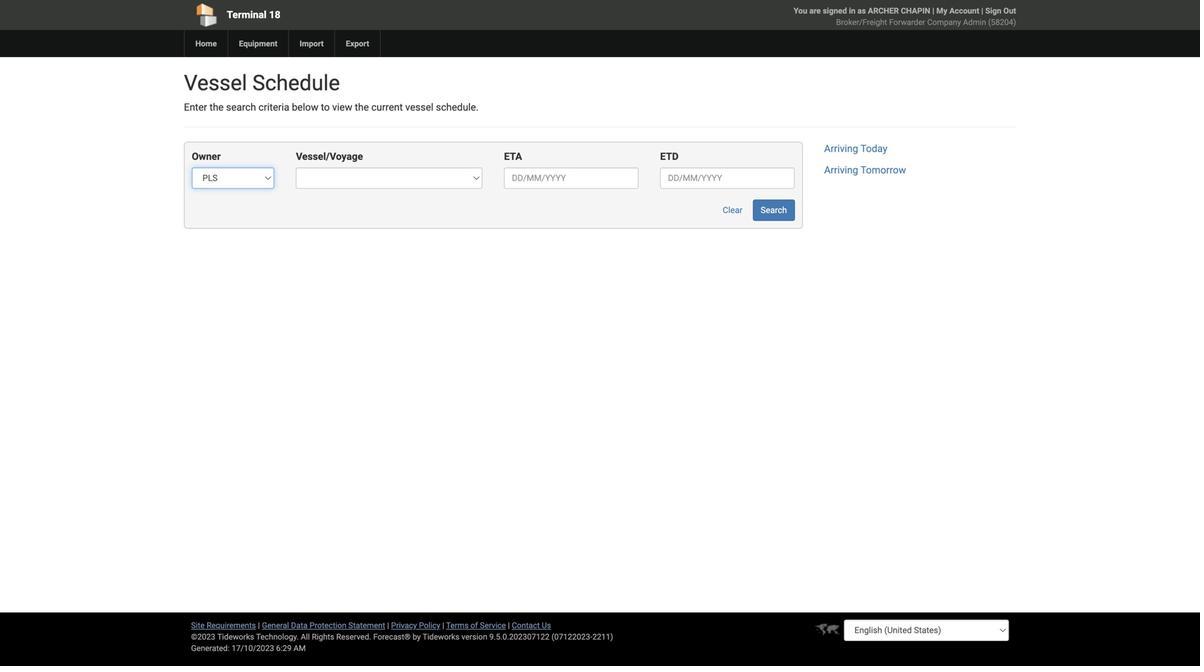 Task type: vqa. For each thing, say whether or not it's contained in the screenshot.
©2023 Tideworks
yes



Task type: locate. For each thing, give the bounding box(es) containing it.
terms
[[446, 621, 469, 630]]

arriving today link
[[824, 143, 888, 155]]

account
[[950, 6, 979, 15]]

today
[[861, 143, 888, 155]]

vessel/voyage
[[296, 151, 363, 162]]

©2023 tideworks
[[191, 633, 254, 642]]

2 arriving from the top
[[824, 164, 858, 176]]

site requirements link
[[191, 621, 256, 630]]

signed
[[823, 6, 847, 15]]

terms of service link
[[446, 621, 506, 630]]

1 arriving from the top
[[824, 143, 858, 155]]

1 vertical spatial arriving
[[824, 164, 858, 176]]

my account link
[[937, 6, 979, 15]]

vessel schedule enter the search criteria below to view the current vessel schedule.
[[184, 70, 479, 113]]

version
[[462, 633, 487, 642]]

0 horizontal spatial the
[[210, 101, 224, 113]]

terminal 18
[[227, 9, 281, 21]]

9.5.0.202307122
[[489, 633, 550, 642]]

the
[[210, 101, 224, 113], [355, 101, 369, 113]]

arriving today
[[824, 143, 888, 155]]

data
[[291, 621, 308, 630]]

privacy
[[391, 621, 417, 630]]

forwarder
[[889, 18, 925, 27]]

policy
[[419, 621, 440, 630]]

my
[[937, 6, 948, 15]]

| left the my
[[933, 6, 935, 15]]

18
[[269, 9, 281, 21]]

sign
[[986, 6, 1002, 15]]

the right enter on the top left
[[210, 101, 224, 113]]

| up tideworks
[[442, 621, 444, 630]]

|
[[933, 6, 935, 15], [981, 6, 984, 15], [258, 621, 260, 630], [387, 621, 389, 630], [442, 621, 444, 630], [508, 621, 510, 630]]

vessel
[[184, 70, 247, 96]]

are
[[810, 6, 821, 15]]

arriving
[[824, 143, 858, 155], [824, 164, 858, 176]]

clear
[[723, 205, 743, 215]]

arriving for arriving today
[[824, 143, 858, 155]]

tideworks
[[423, 633, 460, 642]]

arriving down arriving today link
[[824, 164, 858, 176]]

search
[[226, 101, 256, 113]]

arriving for arriving tomorrow
[[824, 164, 858, 176]]

arriving tomorrow link
[[824, 164, 906, 176]]

0 vertical spatial arriving
[[824, 143, 858, 155]]

of
[[471, 621, 478, 630]]

2 the from the left
[[355, 101, 369, 113]]

ETA text field
[[504, 167, 639, 189]]

the right 'view'
[[355, 101, 369, 113]]

17/10/2023
[[232, 644, 274, 653]]

view
[[332, 101, 352, 113]]

import
[[300, 39, 324, 48]]

arriving up "arriving tomorrow" 'link'
[[824, 143, 858, 155]]

archer
[[868, 6, 899, 15]]

forecast®
[[373, 633, 411, 642]]

arriving tomorrow
[[824, 164, 906, 176]]

search button
[[753, 200, 795, 221]]

by
[[413, 633, 421, 642]]

export link
[[334, 30, 380, 57]]

us
[[542, 621, 551, 630]]

protection
[[310, 621, 346, 630]]

1 horizontal spatial the
[[355, 101, 369, 113]]

terminal 18 link
[[184, 0, 518, 30]]

(58204)
[[988, 18, 1016, 27]]

general
[[262, 621, 289, 630]]

out
[[1004, 6, 1016, 15]]



Task type: describe. For each thing, give the bounding box(es) containing it.
equipment link
[[228, 30, 288, 57]]

below
[[292, 101, 318, 113]]

contact
[[512, 621, 540, 630]]

search
[[761, 205, 787, 215]]

schedule.
[[436, 101, 479, 113]]

am
[[294, 644, 306, 653]]

you
[[794, 6, 808, 15]]

home link
[[184, 30, 228, 57]]

1 the from the left
[[210, 101, 224, 113]]

enter
[[184, 101, 207, 113]]

export
[[346, 39, 369, 48]]

home
[[195, 39, 217, 48]]

clear button
[[715, 200, 750, 221]]

| up 9.5.0.202307122
[[508, 621, 510, 630]]

in
[[849, 6, 856, 15]]

chapin
[[901, 6, 931, 15]]

current
[[371, 101, 403, 113]]

sign out link
[[986, 6, 1016, 15]]

eta
[[504, 151, 522, 162]]

| up the 'forecast®'
[[387, 621, 389, 630]]

broker/freight
[[836, 18, 887, 27]]

technology.
[[256, 633, 299, 642]]

privacy policy link
[[391, 621, 440, 630]]

requirements
[[207, 621, 256, 630]]

contact us link
[[512, 621, 551, 630]]

criteria
[[259, 101, 289, 113]]

admin
[[963, 18, 986, 27]]

rights
[[312, 633, 334, 642]]

you are signed in as archer chapin | my account | sign out broker/freight forwarder company admin (58204)
[[794, 6, 1016, 27]]

etd
[[660, 151, 679, 162]]

| left general
[[258, 621, 260, 630]]

statement
[[348, 621, 385, 630]]

6:29
[[276, 644, 292, 653]]

equipment
[[239, 39, 277, 48]]

tomorrow
[[861, 164, 906, 176]]

| left sign
[[981, 6, 984, 15]]

as
[[858, 6, 866, 15]]

2211)
[[593, 633, 613, 642]]

company
[[927, 18, 961, 27]]

import link
[[288, 30, 334, 57]]

site
[[191, 621, 205, 630]]

all
[[301, 633, 310, 642]]

owner
[[192, 151, 221, 162]]

site requirements | general data protection statement | privacy policy | terms of service | contact us ©2023 tideworks technology. all rights reserved. forecast® by tideworks version 9.5.0.202307122 (07122023-2211) generated: 17/10/2023 6:29 am
[[191, 621, 613, 653]]

(07122023-
[[552, 633, 593, 642]]

terminal
[[227, 9, 267, 21]]

generated:
[[191, 644, 230, 653]]

ETD text field
[[660, 167, 795, 189]]

to
[[321, 101, 330, 113]]

vessel
[[405, 101, 434, 113]]

general data protection statement link
[[262, 621, 385, 630]]

schedule
[[252, 70, 340, 96]]

service
[[480, 621, 506, 630]]

reserved.
[[336, 633, 371, 642]]



